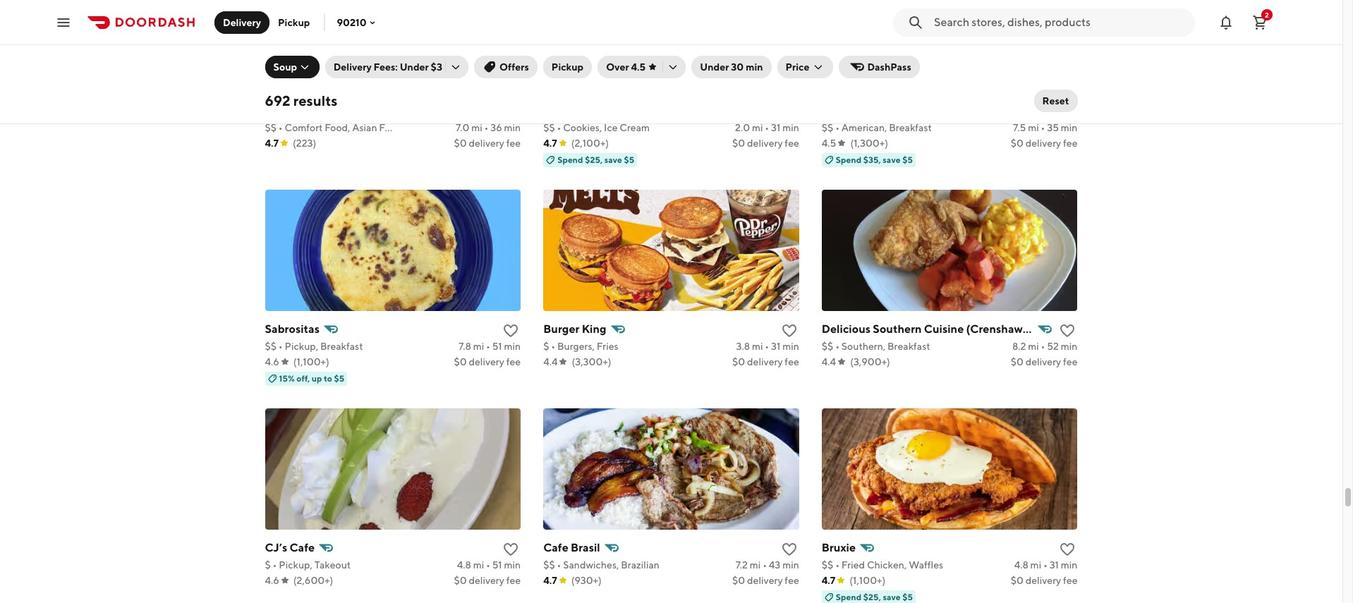 Task type: vqa. For each thing, say whether or not it's contained in the screenshot.
120 Nassau St 120
no



Task type: describe. For each thing, give the bounding box(es) containing it.
dashpass
[[867, 61, 911, 73]]

4.4 for delicious southern cuisine (crenshaw blvd)
[[822, 356, 836, 367]]

$​0 delivery fee for sabrositas
[[454, 356, 521, 367]]

delivery button
[[214, 11, 270, 34]]

$$ for cafe brasil
[[543, 559, 555, 571]]

692
[[265, 92, 290, 109]]

fees:
[[374, 61, 398, 73]]

under 30 min button
[[692, 56, 772, 78]]

min for cafe brasil
[[783, 559, 799, 571]]

0 vertical spatial pickup
[[278, 17, 310, 28]]

(1,100+) for bruxie
[[850, 575, 886, 586]]

0 horizontal spatial pickup button
[[270, 11, 318, 34]]

save for $$ • fried chicken, waffles
[[883, 592, 901, 602]]

cookies,
[[563, 122, 602, 133]]

4.7 for khawaiian
[[265, 137, 279, 149]]

(1,300+)
[[850, 137, 888, 149]]

$​0 delivery fee down 7.5 mi • 35 min
[[1011, 137, 1078, 149]]

90210
[[337, 17, 367, 28]]

to
[[324, 373, 332, 384]]

2.0 mi • 31 min
[[735, 122, 799, 133]]

fried
[[842, 559, 865, 571]]

mi for cj's cafe
[[473, 559, 484, 571]]

delivery for sabrositas
[[469, 356, 504, 367]]

click to add this store to your saved list image up 7.5 mi • 35 min
[[1059, 103, 1076, 120]]

2 cafe from the left
[[543, 541, 568, 554]]

0 horizontal spatial $25,
[[585, 154, 603, 165]]

$ • burgers, fries
[[543, 341, 618, 352]]

(2,100+)
[[571, 137, 609, 149]]

$​0 delivery fee for delicious southern cuisine (crenshaw blvd)
[[1011, 356, 1078, 367]]

delivery down 7.5 mi • 35 min
[[1026, 137, 1061, 149]]

4.4 for burger king
[[543, 356, 558, 367]]

delivery for delivery
[[223, 17, 261, 28]]

692 results
[[265, 92, 338, 109]]

dashpass button
[[839, 56, 920, 78]]

fee for khawaiian
[[506, 137, 521, 149]]

asian
[[352, 122, 377, 133]]

(3,900+)
[[850, 356, 890, 367]]

$​0 for delicious southern cuisine (crenshaw blvd)
[[1011, 356, 1024, 367]]

4.7 left (2,100+)
[[543, 137, 557, 149]]

$$ • pickup, breakfast
[[265, 341, 363, 352]]

1 cafe from the left
[[290, 541, 315, 554]]

food,
[[325, 122, 350, 133]]

31 for burger king
[[771, 341, 781, 352]]

reset
[[1042, 95, 1069, 107]]

51 for sabrositas
[[492, 341, 502, 352]]

4.7 for cafe brasil
[[543, 575, 557, 586]]

$$ for sabrositas
[[265, 341, 277, 352]]

click to add this store to your saved list image for cj's cafe
[[502, 541, 519, 558]]

delivery for cj's cafe
[[469, 575, 504, 586]]

fee for burger king
[[785, 356, 799, 367]]

click to add this store to your saved list image for king
[[781, 322, 798, 339]]

min for sabrositas
[[504, 341, 521, 352]]

7.5
[[1013, 122, 1026, 133]]

7.2 mi • 43 min
[[736, 559, 799, 571]]

min for bruxie
[[1061, 559, 1078, 571]]

36
[[490, 122, 502, 133]]

click to add this store to your saved list image for sabrositas
[[502, 322, 519, 339]]

15%
[[279, 373, 295, 384]]

click to add this store to your saved list image for cafe brasil
[[781, 541, 798, 558]]

cream
[[620, 122, 650, 133]]

mi for khawaiian
[[471, 122, 482, 133]]

1 horizontal spatial $25,
[[863, 592, 881, 602]]

$​0 delivery fee for cafe brasil
[[732, 575, 799, 586]]

delivery down 2.0 mi • 31 min
[[747, 137, 783, 149]]

(3,300+)
[[572, 356, 611, 367]]

over
[[606, 61, 629, 73]]

fee for sabrositas
[[506, 356, 521, 367]]

$​0 delivery fee for bruxie
[[1011, 575, 1078, 586]]

4.8 for cj's cafe
[[457, 559, 471, 571]]

(223)
[[293, 137, 316, 149]]

min for khawaiian
[[504, 122, 521, 133]]

$$ • cookies, ice cream
[[543, 122, 650, 133]]

$​0 for burger king
[[732, 356, 745, 367]]

$​0 delivery fee down 2.0 mi • 31 min
[[732, 137, 799, 149]]

soup button
[[265, 56, 319, 78]]

delicious
[[822, 322, 871, 336]]

$​0 delivery fee for cj's cafe
[[454, 575, 521, 586]]

price
[[786, 61, 810, 73]]

mi for sabrositas
[[473, 341, 484, 352]]

0 vertical spatial 31
[[771, 122, 781, 133]]

8.2 mi • 52 min
[[1012, 341, 1078, 352]]

delivery for delivery fees: under $3
[[333, 61, 372, 73]]

4.8 mi • 31 min
[[1014, 559, 1078, 571]]

$​0 for bruxie
[[1011, 575, 1024, 586]]

$35,
[[863, 154, 881, 165]]

up
[[312, 373, 322, 384]]

under 30 min
[[700, 61, 763, 73]]

43
[[769, 559, 781, 571]]

fee for bruxie
[[1063, 575, 1078, 586]]

mi for bruxie
[[1030, 559, 1041, 571]]

burgers,
[[557, 341, 595, 352]]

30
[[731, 61, 744, 73]]

open menu image
[[55, 14, 72, 31]]

fee down 2.0 mi • 31 min
[[785, 137, 799, 149]]

7.2
[[736, 559, 748, 571]]

$$ • southern, breakfast
[[822, 341, 930, 352]]

comfort
[[285, 122, 323, 133]]

2.0
[[735, 122, 750, 133]]

$$ • sandwiches, brazilian
[[543, 559, 660, 571]]

(1,100+) for sabrositas
[[293, 356, 329, 367]]

fee for cafe brasil
[[785, 575, 799, 586]]

51 for cj's cafe
[[492, 559, 502, 571]]

burger
[[543, 322, 580, 336]]

$$ left cookies,
[[543, 122, 555, 133]]

over 4.5
[[606, 61, 646, 73]]

mi for cafe brasil
[[750, 559, 761, 571]]

(2,600+)
[[293, 575, 333, 586]]

4.6 for sabrositas
[[265, 356, 279, 367]]

3.8
[[736, 341, 750, 352]]

sabrositas
[[265, 322, 320, 336]]

ice
[[604, 122, 618, 133]]

7.8
[[459, 341, 471, 352]]

1 vertical spatial 4.5
[[822, 137, 836, 149]]

$​0 delivery fee for burger king
[[732, 356, 799, 367]]

7.5 mi • 35 min
[[1013, 122, 1078, 133]]

1 under from the left
[[400, 61, 429, 73]]

southern,
[[842, 341, 886, 352]]

$​0 for cafe brasil
[[732, 575, 745, 586]]

3.8 mi • 31 min
[[736, 341, 799, 352]]

$$ • comfort food, asian food
[[265, 122, 402, 133]]

pickup, for sabrositas
[[285, 341, 318, 352]]



Task type: locate. For each thing, give the bounding box(es) containing it.
1 horizontal spatial pickup button
[[543, 56, 592, 78]]

$​0 for cj's cafe
[[454, 575, 467, 586]]

save for $$ • american, breakfast
[[883, 154, 901, 165]]

$​0 delivery fee down 8.2 mi • 52 min
[[1011, 356, 1078, 367]]

click to add this store to your saved list image for southern
[[1059, 322, 1076, 339]]

4.7 down bruxie
[[822, 575, 836, 586]]

mi
[[471, 122, 482, 133], [752, 122, 763, 133], [1028, 122, 1039, 133], [473, 341, 484, 352], [752, 341, 763, 352], [1028, 341, 1039, 352], [473, 559, 484, 571], [750, 559, 761, 571], [1030, 559, 1041, 571]]

fee down 7.0 mi • 36 min
[[506, 137, 521, 149]]

1 vertical spatial 31
[[771, 341, 781, 352]]

fee down the '7.2 mi • 43 min'
[[785, 575, 799, 586]]

$​0 down 7.8
[[454, 356, 467, 367]]

mi for delicious southern cuisine (crenshaw blvd)
[[1028, 341, 1039, 352]]

delicious southern cuisine (crenshaw blvd)
[[822, 322, 1053, 336]]

1 vertical spatial delivery
[[333, 61, 372, 73]]

4.6 up 15%
[[265, 356, 279, 367]]

2 4.8 from the left
[[1014, 559, 1029, 571]]

delivery down 8.2 mi • 52 min
[[1026, 356, 1061, 367]]

fee down 3.8 mi • 31 min
[[785, 356, 799, 367]]

0 horizontal spatial 4.5
[[631, 61, 646, 73]]

51
[[492, 341, 502, 352], [492, 559, 502, 571]]

save down chicken,
[[883, 592, 901, 602]]

$ for burger
[[543, 341, 549, 352]]

1 horizontal spatial under
[[700, 61, 729, 73]]

1 vertical spatial 4.6
[[265, 575, 279, 586]]

31
[[771, 122, 781, 133], [771, 341, 781, 352], [1050, 559, 1059, 571]]

4.5 right over
[[631, 61, 646, 73]]

notification bell image
[[1218, 14, 1235, 31]]

$​0 down 4.8 mi • 31 min
[[1011, 575, 1024, 586]]

0 horizontal spatial pickup
[[278, 17, 310, 28]]

$$ down bruxie
[[822, 559, 833, 571]]

0 vertical spatial $
[[543, 341, 549, 352]]

cafe up $ • pickup, takeout
[[290, 541, 315, 554]]

2 4.4 from the left
[[822, 356, 836, 367]]

0 vertical spatial pickup,
[[285, 341, 318, 352]]

takeout
[[314, 559, 351, 571]]

4.8 mi • 51 min
[[457, 559, 521, 571]]

$​0 for khawaiian
[[454, 137, 467, 149]]

$$ • american, breakfast
[[822, 122, 932, 133]]

pickup, down sabrositas
[[285, 341, 318, 352]]

1 51 from the top
[[492, 341, 502, 352]]

1 4.6 from the top
[[265, 356, 279, 367]]

0 vertical spatial delivery
[[223, 17, 261, 28]]

$5 down waffles at the bottom of the page
[[903, 592, 913, 602]]

4.5
[[631, 61, 646, 73], [822, 137, 836, 149]]

$25, down $$ • fried chicken, waffles
[[863, 592, 881, 602]]

cj's cafe
[[265, 541, 315, 554]]

$​0 down 2.0
[[732, 137, 745, 149]]

$ down burger
[[543, 341, 549, 352]]

fee down 4.8 mi • 31 min
[[1063, 575, 1078, 586]]

$$ for delicious southern cuisine (crenshaw blvd)
[[822, 341, 833, 352]]

$​0 delivery fee down the '7.2 mi • 43 min'
[[732, 575, 799, 586]]

4.6 down cj's on the bottom of page
[[265, 575, 279, 586]]

$$
[[265, 122, 277, 133], [543, 122, 555, 133], [822, 122, 833, 133], [265, 341, 277, 352], [822, 341, 833, 352], [543, 559, 555, 571], [822, 559, 833, 571]]

cafe left brasil
[[543, 541, 568, 554]]

click to add this store to your saved list image
[[1059, 103, 1076, 120], [502, 322, 519, 339], [502, 541, 519, 558], [781, 541, 798, 558]]

min for cj's cafe
[[504, 559, 521, 571]]

3 items, open order cart image
[[1252, 14, 1269, 31]]

blvd)
[[1025, 322, 1053, 336]]

pickup up soup button
[[278, 17, 310, 28]]

min inside button
[[746, 61, 763, 73]]

delivery down 7.8 mi • 51 min
[[469, 356, 504, 367]]

0 vertical spatial (1,100+)
[[293, 356, 329, 367]]

8.2
[[1012, 341, 1026, 352]]

delivery down the '7.2 mi • 43 min'
[[747, 575, 783, 586]]

0 horizontal spatial spend $25, save $5
[[557, 154, 635, 165]]

$​0 delivery fee down 7.8 mi • 51 min
[[454, 356, 521, 367]]

$25,
[[585, 154, 603, 165], [863, 592, 881, 602]]

sandwiches,
[[563, 559, 619, 571]]

0 vertical spatial pickup button
[[270, 11, 318, 34]]

1 horizontal spatial (1,100+)
[[850, 575, 886, 586]]

results
[[293, 92, 338, 109]]

spend down (2,100+)
[[557, 154, 583, 165]]

7.0 mi • 36 min
[[456, 122, 521, 133]]

1 horizontal spatial cafe
[[543, 541, 568, 554]]

1 vertical spatial $
[[265, 559, 271, 571]]

0 vertical spatial spend $25, save $5
[[557, 154, 635, 165]]

0 vertical spatial $25,
[[585, 154, 603, 165]]

1 vertical spatial (1,100+)
[[850, 575, 886, 586]]

1 horizontal spatial 4.4
[[822, 356, 836, 367]]

1 horizontal spatial 4.5
[[822, 137, 836, 149]]

pickup button
[[270, 11, 318, 34], [543, 56, 592, 78]]

price button
[[777, 56, 834, 78]]

7.8 mi • 51 min
[[459, 341, 521, 352]]

fee down 7.5 mi • 35 min
[[1063, 137, 1078, 149]]

spend left '$35,'
[[836, 154, 862, 165]]

2 4.6 from the top
[[265, 575, 279, 586]]

0 horizontal spatial cafe
[[290, 541, 315, 554]]

0 horizontal spatial 4.4
[[543, 356, 558, 367]]

$$ down khawaiian
[[265, 122, 277, 133]]

offers button
[[474, 56, 538, 78]]

$​0 delivery fee
[[454, 137, 521, 149], [732, 137, 799, 149], [1011, 137, 1078, 149], [454, 356, 521, 367], [732, 356, 799, 367], [1011, 356, 1078, 367], [454, 575, 521, 586], [732, 575, 799, 586], [1011, 575, 1078, 586]]

0 vertical spatial 51
[[492, 341, 502, 352]]

under left 30
[[700, 61, 729, 73]]

$$ down cafe brasil
[[543, 559, 555, 571]]

1 horizontal spatial delivery
[[333, 61, 372, 73]]

delivery for burger king
[[747, 356, 783, 367]]

delivery
[[469, 137, 504, 149], [747, 137, 783, 149], [1026, 137, 1061, 149], [469, 356, 504, 367], [747, 356, 783, 367], [1026, 356, 1061, 367], [469, 575, 504, 586], [747, 575, 783, 586], [1026, 575, 1061, 586]]

brasil
[[571, 541, 600, 554]]

0 horizontal spatial (1,100+)
[[293, 356, 329, 367]]

breakfast up to
[[320, 341, 363, 352]]

Store search: begin typing to search for stores available on DoorDash text field
[[934, 14, 1187, 30]]

click to add this store to your saved list image up 3.8 mi • 31 min
[[781, 322, 798, 339]]

7.0
[[456, 122, 469, 133]]

waffles
[[909, 559, 943, 571]]

0 horizontal spatial under
[[400, 61, 429, 73]]

0 horizontal spatial 4.8
[[457, 559, 471, 571]]

delivery for bruxie
[[1026, 575, 1061, 586]]

0 horizontal spatial $
[[265, 559, 271, 571]]

4.4 down burgers,
[[543, 356, 558, 367]]

cuisine
[[924, 322, 964, 336]]

khawaiian
[[265, 103, 319, 117]]

0 vertical spatial 4.5
[[631, 61, 646, 73]]

$25, down (2,100+)
[[585, 154, 603, 165]]

$​0 down 8.2
[[1011, 356, 1024, 367]]

1 horizontal spatial 4.8
[[1014, 559, 1029, 571]]

$​0 down 7.0
[[454, 137, 467, 149]]

over 4.5 button
[[598, 56, 686, 78]]

delivery for delicious southern cuisine (crenshaw blvd)
[[1026, 356, 1061, 367]]

click to add this store to your saved list image up the '7.2 mi • 43 min'
[[781, 541, 798, 558]]

click to add this store to your saved list image up 8.2 mi • 52 min
[[1059, 322, 1076, 339]]

food
[[379, 122, 402, 133]]

$​0 delivery fee for khawaiian
[[454, 137, 521, 149]]

fee down 7.8 mi • 51 min
[[506, 356, 521, 367]]

breakfast right american,
[[889, 122, 932, 133]]

$​0 down 4.8 mi • 51 min
[[454, 575, 467, 586]]

4.5 left (1,300+)
[[822, 137, 836, 149]]

$$ for bruxie
[[822, 559, 833, 571]]

$5
[[624, 154, 635, 165], [902, 154, 913, 165], [334, 373, 344, 384], [903, 592, 913, 602]]

under left $3 in the left top of the page
[[400, 61, 429, 73]]

spend down fried
[[836, 592, 862, 602]]

american,
[[842, 122, 887, 133]]

brazilian
[[621, 559, 660, 571]]

1 vertical spatial pickup,
[[279, 559, 312, 571]]

spend $25, save $5 down $$ • fried chicken, waffles
[[836, 592, 913, 602]]

cafe
[[290, 541, 315, 554], [543, 541, 568, 554]]

$ for cj's
[[265, 559, 271, 571]]

reset button
[[1034, 90, 1078, 112]]

1 horizontal spatial spend $25, save $5
[[836, 592, 913, 602]]

southern
[[873, 322, 922, 336]]

2 vertical spatial 31
[[1050, 559, 1059, 571]]

fee
[[506, 137, 521, 149], [785, 137, 799, 149], [1063, 137, 1078, 149], [506, 356, 521, 367], [785, 356, 799, 367], [1063, 356, 1078, 367], [506, 575, 521, 586], [785, 575, 799, 586], [1063, 575, 1078, 586]]

$​0
[[454, 137, 467, 149], [732, 137, 745, 149], [1011, 137, 1024, 149], [454, 356, 467, 367], [732, 356, 745, 367], [1011, 356, 1024, 367], [454, 575, 467, 586], [732, 575, 745, 586], [1011, 575, 1024, 586]]

save down (2,100+)
[[604, 154, 622, 165]]

1 horizontal spatial $
[[543, 341, 549, 352]]

1 vertical spatial pickup
[[552, 61, 584, 73]]

pickup, down cj's cafe
[[279, 559, 312, 571]]

off,
[[297, 373, 310, 384]]

breakfast
[[889, 122, 932, 133], [320, 341, 363, 352], [888, 341, 930, 352]]

4.6 for cj's cafe
[[265, 575, 279, 586]]

save
[[604, 154, 622, 165], [883, 154, 901, 165], [883, 592, 901, 602]]

breakfast for delicious southern cuisine (crenshaw blvd)
[[888, 341, 930, 352]]

$ down cj's on the bottom of page
[[265, 559, 271, 571]]

min for delicious southern cuisine (crenshaw blvd)
[[1061, 341, 1078, 352]]

(1,100+) down fried
[[850, 575, 886, 586]]

1 vertical spatial $25,
[[863, 592, 881, 602]]

pickup button left over
[[543, 56, 592, 78]]

1 vertical spatial 51
[[492, 559, 502, 571]]

$​0 down 7.5
[[1011, 137, 1024, 149]]

$​0 delivery fee down 4.8 mi • 31 min
[[1011, 575, 1078, 586]]

fee for cj's cafe
[[506, 575, 521, 586]]

1 vertical spatial spend $25, save $5
[[836, 592, 913, 602]]

delivery down 7.0 mi • 36 min
[[469, 137, 504, 149]]

$$ • fried chicken, waffles
[[822, 559, 943, 571]]

2 button
[[1246, 8, 1274, 36]]

4.7
[[265, 137, 279, 149], [543, 137, 557, 149], [543, 575, 557, 586], [822, 575, 836, 586]]

soup
[[273, 61, 297, 73]]

1 4.8 from the left
[[457, 559, 471, 571]]

52
[[1047, 341, 1059, 352]]

min for burger king
[[783, 341, 799, 352]]

under inside button
[[700, 61, 729, 73]]

delivery down 4.8 mi • 31 min
[[1026, 575, 1061, 586]]

1 horizontal spatial pickup
[[552, 61, 584, 73]]

burger king
[[543, 322, 606, 336]]

pickup left over
[[552, 61, 584, 73]]

2 51 from the top
[[492, 559, 502, 571]]

90210 button
[[337, 17, 378, 28]]

$3
[[431, 61, 442, 73]]

delivery for khawaiian
[[469, 137, 504, 149]]

click to add this store to your saved list image up 7.8 mi • 51 min
[[502, 322, 519, 339]]

1 vertical spatial pickup button
[[543, 56, 592, 78]]

delivery down 3.8 mi • 31 min
[[747, 356, 783, 367]]

1 4.4 from the left
[[543, 356, 558, 367]]

spend $25, save $5 down (2,100+)
[[557, 154, 635, 165]]

pickup, for cj's cafe
[[279, 559, 312, 571]]

(1,100+) down $$ • pickup, breakfast
[[293, 356, 329, 367]]

mi for burger king
[[752, 341, 763, 352]]

under
[[400, 61, 429, 73], [700, 61, 729, 73]]

save right '$35,'
[[883, 154, 901, 165]]

(930+)
[[571, 575, 602, 586]]

$​0 for sabrositas
[[454, 356, 467, 367]]

4.7 left (930+)
[[543, 575, 557, 586]]

click to add this store to your saved list image
[[781, 322, 798, 339], [1059, 322, 1076, 339], [1059, 541, 1076, 558]]

4.4 down the delicious
[[822, 356, 836, 367]]

spend for $$ • american, breakfast
[[836, 154, 862, 165]]

31 for bruxie
[[1050, 559, 1059, 571]]

$5 right to
[[334, 373, 344, 384]]

click to add this store to your saved list image up 4.8 mi • 31 min
[[1059, 541, 1076, 558]]

fee down 8.2 mi • 52 min
[[1063, 356, 1078, 367]]

(1,100+)
[[293, 356, 329, 367], [850, 575, 886, 586]]

delivery down 4.8 mi • 51 min
[[469, 575, 504, 586]]

breakfast down southern
[[888, 341, 930, 352]]

35
[[1047, 122, 1059, 133]]

delivery
[[223, 17, 261, 28], [333, 61, 372, 73]]

2
[[1265, 10, 1269, 19]]

delivery for cafe brasil
[[747, 575, 783, 586]]

$$ for khawaiian
[[265, 122, 277, 133]]

$5 down cream
[[624, 154, 635, 165]]

chicken,
[[867, 559, 907, 571]]

$​0 delivery fee down 3.8 mi • 31 min
[[732, 356, 799, 367]]

4.8 for bruxie
[[1014, 559, 1029, 571]]

$5 right '$35,'
[[902, 154, 913, 165]]

$$ down sabrositas
[[265, 341, 277, 352]]

4.5 inside button
[[631, 61, 646, 73]]

spend $35, save $5
[[836, 154, 913, 165]]

pickup button up soup button
[[270, 11, 318, 34]]

4.7 for bruxie
[[822, 575, 836, 586]]

cj's
[[265, 541, 287, 554]]

$​0 down 7.2
[[732, 575, 745, 586]]

$ • pickup, takeout
[[265, 559, 351, 571]]

•
[[279, 122, 283, 133], [484, 122, 488, 133], [557, 122, 561, 133], [765, 122, 769, 133], [835, 122, 840, 133], [1041, 122, 1045, 133], [279, 341, 283, 352], [486, 341, 490, 352], [551, 341, 555, 352], [765, 341, 769, 352], [835, 341, 840, 352], [1041, 341, 1045, 352], [273, 559, 277, 571], [486, 559, 490, 571], [557, 559, 561, 571], [763, 559, 767, 571], [835, 559, 840, 571], [1043, 559, 1048, 571]]

4.7 left (223)
[[265, 137, 279, 149]]

$​0 down '3.8'
[[732, 356, 745, 367]]

2 under from the left
[[700, 61, 729, 73]]

$$ left american,
[[822, 122, 833, 133]]

fee for delicious southern cuisine (crenshaw blvd)
[[1063, 356, 1078, 367]]

king
[[582, 322, 606, 336]]

4.4
[[543, 356, 558, 367], [822, 356, 836, 367]]

bruxie
[[822, 541, 856, 554]]

delivery fees: under $3
[[333, 61, 442, 73]]

delivery inside button
[[223, 17, 261, 28]]

offers
[[500, 61, 529, 73]]

0 horizontal spatial delivery
[[223, 17, 261, 28]]

$$ down the delicious
[[822, 341, 833, 352]]

(crenshaw
[[966, 322, 1023, 336]]

cafe brasil
[[543, 541, 600, 554]]

click to add this store to your saved list image up 4.8 mi • 51 min
[[502, 541, 519, 558]]

spend for $$ • fried chicken, waffles
[[836, 592, 862, 602]]

15% off, up to $5
[[279, 373, 344, 384]]

$​0 delivery fee down 7.0 mi • 36 min
[[454, 137, 521, 149]]

0 vertical spatial 4.6
[[265, 356, 279, 367]]

$​0 delivery fee down 4.8 mi • 51 min
[[454, 575, 521, 586]]

breakfast for sabrositas
[[320, 341, 363, 352]]

fee down 4.8 mi • 51 min
[[506, 575, 521, 586]]



